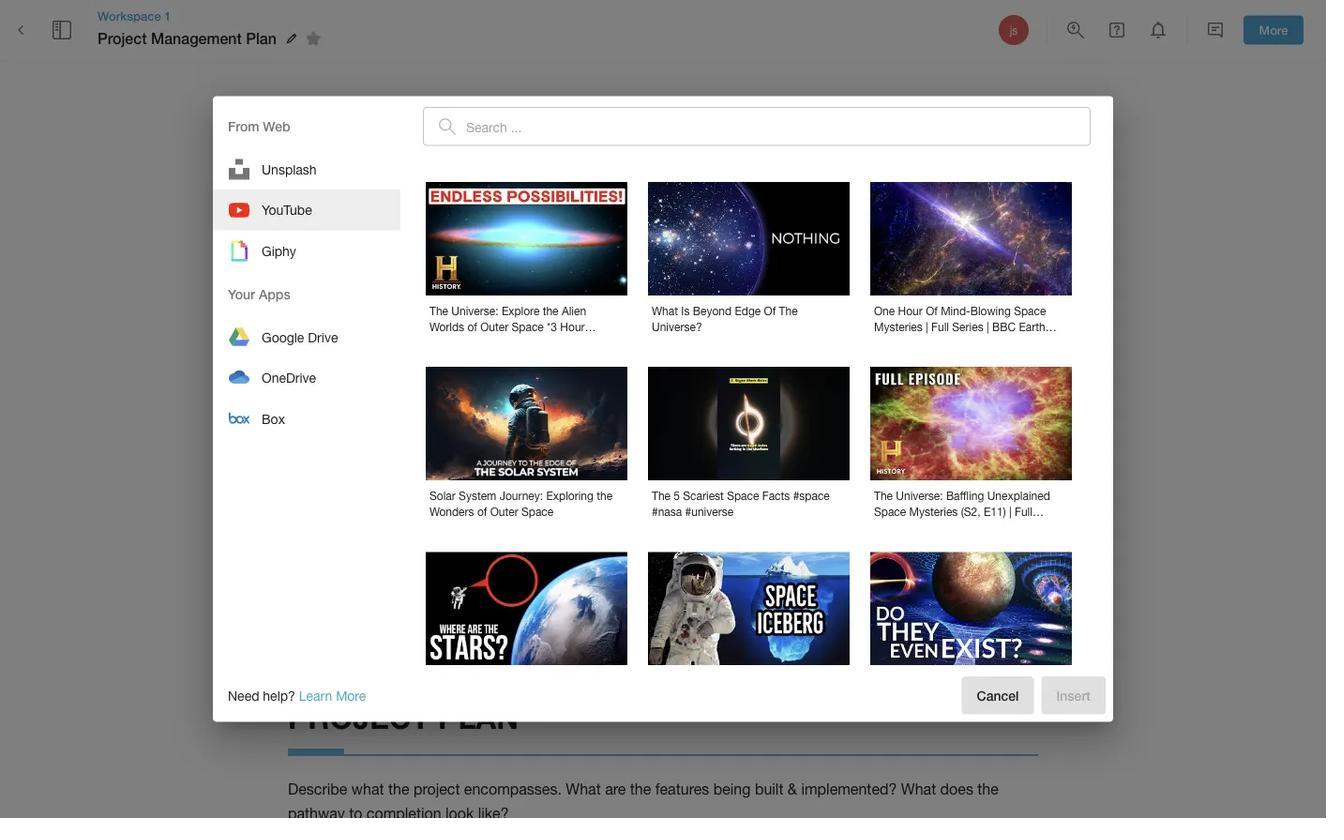 Task type: vqa. For each thing, say whether or not it's contained in the screenshot.
Web
yes



Task type: describe. For each thing, give the bounding box(es) containing it.
giphy button
[[213, 231, 401, 271]]

facts
[[762, 489, 790, 502]]

js
[[1010, 23, 1018, 37]]

like?
[[478, 805, 509, 818]]

1
[[164, 8, 171, 23]]

your apps
[[228, 286, 290, 301]]

*3
[[547, 320, 557, 333]]

earth…
[[1019, 320, 1057, 333]]

implemented?
[[801, 780, 897, 798]]

solar
[[430, 489, 456, 502]]

what left are
[[566, 780, 601, 798]]

cancel
[[977, 688, 1019, 703]]

1 horizontal spatial project
[[288, 320, 442, 374]]

0 horizontal spatial |
[[926, 320, 929, 333]]

of inside 'solar system journey: exploring the wonders of outer space'
[[477, 505, 487, 518]]

or
[[858, 415, 872, 432]]

unexplained
[[988, 489, 1050, 502]]

full…
[[1015, 505, 1044, 518]]

youtube
[[262, 202, 312, 218]]

where
[[530, 439, 570, 457]]

cancel button
[[962, 676, 1034, 714]]

one
[[874, 304, 895, 317]]

=
[[645, 123, 659, 144]]

needs
[[683, 415, 724, 432]]

google drive
[[262, 329, 338, 345]]

the inside 'solar system journey: exploring the wonders of outer space'
[[597, 489, 613, 502]]

get
[[300, 439, 322, 457]]

&
[[788, 780, 797, 798]]

unsplash
[[262, 161, 317, 177]]

what is beyond edge of the universe?
[[652, 304, 798, 333]]

mysteries inside one hour of mind-blowing space mysteries | full series | bbc earth…
[[874, 320, 923, 333]]

drive
[[308, 329, 338, 345]]

workspace
[[98, 8, 161, 23]]

universe: for worlds
[[452, 304, 499, 317]]

provide
[[372, 439, 423, 457]]

to inside add details of what the project will entail. what needs to be built, created or implemented. how will it get done? provide enough details where the reader understands the major parts of the project.
[[728, 415, 741, 432]]

wonders
[[430, 505, 474, 518]]

box button
[[213, 398, 401, 439]]

space inside the 5 scariest space facts #space #nasa #universe
[[727, 489, 759, 502]]

it
[[288, 439, 296, 457]]

apps
[[259, 286, 290, 301]]

baffling
[[946, 489, 984, 502]]

worlds
[[430, 320, 464, 333]]

created
[[804, 415, 854, 432]]

of right parts
[[840, 439, 853, 457]]

major
[[760, 439, 798, 457]]

the inside the universe: explore the alien worlds of outer space *3 hour…
[[543, 304, 559, 317]]

universe: for mysteries
[[896, 489, 943, 502]]

more button
[[1244, 16, 1304, 44]]

#space
[[793, 489, 830, 502]]

space inside the universe: explore the alien worlds of outer space *3 hour…
[[512, 320, 544, 333]]

2 vertical spatial project
[[445, 531, 493, 549]]

1 vertical spatial plan
[[749, 320, 843, 374]]

understands
[[647, 439, 731, 457]]

being
[[714, 780, 751, 798]]

bbc
[[992, 320, 1016, 333]]

google
[[262, 329, 304, 345]]

full
[[932, 320, 949, 333]]

of inside one hour of mind-blowing space mysteries | full series | bbc earth…
[[926, 304, 938, 317]]

the right does
[[978, 780, 999, 798]]

solar system journey: exploring the wonders of outer space
[[430, 489, 613, 518]]

implemented.
[[876, 415, 968, 432]]

entail.
[[600, 415, 640, 432]]

system
[[459, 489, 497, 502]]

#nasa
[[652, 505, 682, 518]]

look
[[446, 805, 474, 818]]

manager
[[497, 531, 556, 549]]

parts
[[802, 439, 836, 457]]

add
[[364, 415, 392, 432]]

the for the 5 scariest space facts #space #nasa #universe
[[652, 489, 671, 502]]

the for the universe: explore the alien worlds of outer space *3 hour…
[[430, 304, 448, 317]]

the up journey:
[[498, 415, 519, 432]]

reader
[[600, 439, 643, 457]]

journey:
[[500, 489, 543, 502]]

analyst
[[424, 561, 473, 579]]

be
[[746, 415, 763, 432]]

hour…
[[560, 320, 596, 333]]

project
[[288, 700, 430, 735]]

0 horizontal spatial project
[[98, 29, 147, 47]]

how
[[972, 415, 1003, 432]]

series
[[952, 320, 984, 333]]

space inside 'solar system journey: exploring the wonders of outer space'
[[522, 505, 554, 518]]

what inside add details of what the project will entail. what needs to be built, created or implemented. how will it get done? provide enough details where the reader understands the major parts of the project.
[[461, 415, 494, 432]]

0 vertical spatial plan
[[246, 29, 277, 47]]

google drive button
[[213, 316, 401, 357]]

the right where
[[575, 439, 596, 457]]

js button
[[996, 12, 1032, 48]]

1 will from the left
[[574, 415, 595, 432]]

1 vertical spatial details
[[482, 439, 526, 457]]

from web
[[228, 118, 290, 134]]

the up completion at the left
[[388, 780, 409, 798]]

alien
[[562, 304, 586, 317]]

of inside what is beyond edge of the universe?
[[764, 304, 776, 317]]

help?
[[263, 688, 295, 703]]



Task type: locate. For each thing, give the bounding box(es) containing it.
mysteries down baffling
[[910, 505, 958, 518]]

management
[[151, 29, 242, 47], [455, 320, 737, 374]]

youtube button
[[213, 190, 401, 231]]

outer inside the universe: explore the alien worlds of outer space *3 hour…
[[480, 320, 509, 333]]

2 horizontal spatial |
[[1009, 505, 1012, 518]]

project.
[[883, 439, 934, 457]]

| down 'blowing'
[[987, 320, 989, 333]]

to right pathway
[[349, 805, 362, 818]]

describe what the project encompasses. what are the features being built & implemented? what does the pathway to completion look like?
[[288, 780, 1003, 818]]

the up worlds
[[430, 304, 448, 317]]

box
[[262, 411, 285, 426]]

space inside the universe: baffling unexplained space mysteries (s2, e11) | full…
[[874, 505, 906, 518]]

add details of what the project will entail. what needs to be built, created or implemented. how will it get done? provide enough details where the reader understands the major parts of the project.
[[288, 415, 1032, 457]]

0 horizontal spatial will
[[574, 415, 595, 432]]

space down journey:
[[522, 505, 554, 518]]

0 vertical spatial universe:
[[452, 304, 499, 317]]

the down project.
[[874, 489, 893, 502]]

management down workspace 1 link
[[151, 29, 242, 47]]

project management plan down 1
[[98, 29, 277, 47]]

1 horizontal spatial management
[[455, 320, 737, 374]]

|
[[926, 320, 929, 333], [987, 320, 989, 333], [1009, 505, 1012, 518]]

hour
[[898, 304, 923, 317]]

project plan
[[288, 700, 519, 735]]

0 vertical spatial management
[[151, 29, 242, 47]]

the right are
[[630, 780, 651, 798]]

what inside describe what the project encompasses. what are the features being built & implemented? what does the pathway to completion look like?
[[352, 780, 384, 798]]

sara chen, analyst
[[345, 561, 473, 579]]

0 vertical spatial project
[[98, 29, 147, 47]]

0 horizontal spatial management
[[151, 29, 242, 47]]

what up universe?
[[652, 304, 678, 317]]

0 vertical spatial what
[[461, 415, 494, 432]]

what up completion at the left
[[352, 780, 384, 798]]

will left entail.
[[574, 415, 595, 432]]

1 vertical spatial universe:
[[896, 489, 943, 502]]

of down system
[[477, 505, 487, 518]]

what inside add details of what the project will entail. what needs to be built, created or implemented. how will it get done? provide enough details where the reader understands the major parts of the project.
[[644, 415, 679, 432]]

does
[[941, 780, 974, 798]]

space
[[1014, 304, 1046, 317], [512, 320, 544, 333], [727, 489, 759, 502], [522, 505, 554, 518], [874, 505, 906, 518]]

| right e11)
[[1009, 505, 1012, 518]]

the right exploring
[[597, 489, 613, 502]]

the inside the universe: baffling unexplained space mysteries (s2, e11) | full…
[[874, 489, 893, 502]]

pathway
[[288, 805, 345, 818]]

plan
[[438, 700, 519, 735]]

1 vertical spatial management
[[455, 320, 737, 374]]

what inside what is beyond edge of the universe?
[[652, 304, 678, 317]]

what up understands in the bottom of the page
[[644, 415, 679, 432]]

the down be
[[735, 439, 756, 457]]

completion
[[367, 805, 441, 818]]

chen,
[[380, 561, 420, 579]]

universe: up worlds
[[452, 304, 499, 317]]

onedrive button
[[213, 357, 401, 398]]

mysteries inside the universe: baffling unexplained space mysteries (s2, e11) | full…
[[910, 505, 958, 518]]

more inside "button"
[[1259, 23, 1288, 37]]

1 vertical spatial more
[[336, 688, 366, 703]]

to
[[728, 415, 741, 432], [349, 805, 362, 818]]

edge
[[735, 304, 761, 317]]

the down 'or'
[[858, 439, 879, 457]]

the left 5
[[652, 489, 671, 502]]

project up look
[[414, 780, 460, 798]]

what
[[652, 304, 678, 317], [644, 415, 679, 432], [566, 780, 601, 798], [901, 780, 936, 798]]

encompasses.
[[464, 780, 562, 798]]

features
[[656, 780, 709, 798]]

0 horizontal spatial universe:
[[452, 304, 499, 317]]

need help? learn more
[[228, 688, 366, 703]]

space up earth…
[[1014, 304, 1046, 317]]

the right edge
[[779, 304, 798, 317]]

to left be
[[728, 415, 741, 432]]

0 vertical spatial project management plan
[[98, 29, 277, 47]]

1 horizontal spatial project
[[523, 415, 570, 432]]

1 vertical spatial project management plan
[[288, 320, 843, 374]]

of right worlds
[[468, 320, 477, 333]]

1 vertical spatial project
[[288, 320, 442, 374]]

built,
[[767, 415, 799, 432]]

plan left favorite icon
[[246, 29, 277, 47]]

need
[[228, 688, 259, 703]]

what
[[461, 415, 494, 432], [352, 780, 384, 798]]

to inside describe what the project encompasses. what are the features being built & implemented? what does the pathway to completion look like?
[[349, 805, 362, 818]]

project up add
[[288, 320, 442, 374]]

the inside the universe: explore the alien worlds of outer space *3 hour…
[[430, 304, 448, 317]]

giphy
[[262, 243, 296, 259]]

0 vertical spatial details
[[396, 415, 440, 432]]

1 horizontal spatial |
[[987, 320, 989, 333]]

outer for explore
[[480, 320, 509, 333]]

the for the universe: baffling unexplained space mysteries (s2, e11) | full…
[[874, 489, 893, 502]]

details
[[396, 415, 440, 432], [482, 439, 526, 457]]

what up enough
[[461, 415, 494, 432]]

of inside the universe: explore the alien worlds of outer space *3 hour…
[[468, 320, 477, 333]]

space down project.
[[874, 505, 906, 518]]

1 horizontal spatial will
[[1007, 415, 1028, 432]]

of up enough
[[444, 415, 457, 432]]

favorite image
[[302, 27, 324, 50]]

enough
[[427, 439, 478, 457]]

outer down journey:
[[490, 505, 518, 518]]

universe: inside the universe: explore the alien worlds of outer space *3 hour…
[[452, 304, 499, 317]]

space inside one hour of mind-blowing space mysteries | full series | bbc earth…
[[1014, 304, 1046, 317]]

one hour of mind-blowing space mysteries | full series | bbc earth…
[[874, 304, 1057, 333]]

built
[[755, 780, 784, 798]]

outer for journey:
[[490, 505, 518, 518]]

project down the workspace
[[98, 29, 147, 47]]

Search ... search field
[[466, 107, 1091, 146]]

exploring
[[546, 489, 594, 502]]

project inside describe what the project encompasses. what are the features being built & implemented? what does the pathway to completion look like?
[[414, 780, 460, 798]]

the inside the 5 scariest space facts #space #nasa #universe
[[652, 489, 671, 502]]

will right how
[[1007, 415, 1028, 432]]

0 horizontal spatial project management plan
[[98, 29, 277, 47]]

details left where
[[482, 439, 526, 457]]

learn
[[299, 688, 332, 703]]

1 vertical spatial outer
[[490, 505, 518, 518]]

mind-
[[941, 304, 971, 317]]

of right edge
[[764, 304, 776, 317]]

outer inside 'solar system journey: exploring the wonders of outer space'
[[490, 505, 518, 518]]

project up where
[[523, 415, 570, 432]]

details up provide
[[396, 415, 440, 432]]

management down alien
[[455, 320, 737, 374]]

plan down edge
[[749, 320, 843, 374]]

| inside the universe: baffling unexplained space mysteries (s2, e11) | full…
[[1009, 505, 1012, 518]]

universe?
[[652, 320, 702, 333]]

space left facts
[[727, 489, 759, 502]]

1 horizontal spatial to
[[728, 415, 741, 432]]

0 horizontal spatial to
[[349, 805, 362, 818]]

1 horizontal spatial more
[[1259, 23, 1288, 37]]

0 vertical spatial outer
[[480, 320, 509, 333]]

dialog
[[213, 96, 1114, 818]]

universe: inside the universe: baffling unexplained space mysteries (s2, e11) | full…
[[896, 489, 943, 502]]

of up the full
[[926, 304, 938, 317]]

the inside what is beyond edge of the universe?
[[779, 304, 798, 317]]

1 horizontal spatial universe:
[[896, 489, 943, 502]]

web
[[263, 118, 290, 134]]

1 vertical spatial mysteries
[[910, 505, 958, 518]]

0 horizontal spatial details
[[396, 415, 440, 432]]

0 vertical spatial to
[[728, 415, 741, 432]]

workspace 1 link
[[98, 7, 327, 24]]

0 horizontal spatial of
[[764, 304, 776, 317]]

outer down explore
[[480, 320, 509, 333]]

universe: left baffling
[[896, 489, 943, 502]]

explore
[[502, 304, 540, 317]]

beyond
[[693, 304, 732, 317]]

royce collins, project manager
[[345, 531, 556, 549]]

collins,
[[392, 531, 441, 549]]

mysteries
[[874, 320, 923, 333], [910, 505, 958, 518]]

the universe: baffling unexplained space mysteries (s2, e11) | full…
[[874, 489, 1050, 518]]

0 vertical spatial mysteries
[[874, 320, 923, 333]]

0 horizontal spatial plan
[[246, 29, 277, 47]]

of
[[764, 304, 776, 317], [926, 304, 938, 317]]

project inside add details of what the project will entail. what needs to be built, created or implemented. how will it get done? provide enough details where the reader understands the major parts of the project.
[[523, 415, 570, 432]]

what left does
[[901, 780, 936, 798]]

0 horizontal spatial what
[[352, 780, 384, 798]]

space down explore
[[512, 320, 544, 333]]

0 vertical spatial more
[[1259, 23, 1288, 37]]

1 of from the left
[[764, 304, 776, 317]]

0 vertical spatial project
[[523, 415, 570, 432]]

1 horizontal spatial what
[[461, 415, 494, 432]]

the universe: explore the alien worlds of outer space *3 hour…
[[430, 304, 596, 333]]

#universe
[[685, 505, 734, 518]]

project
[[98, 29, 147, 47], [288, 320, 442, 374], [445, 531, 493, 549]]

unsplash button
[[213, 149, 401, 190]]

1 vertical spatial project
[[414, 780, 460, 798]]

project down wonders
[[445, 531, 493, 549]]

1 vertical spatial what
[[352, 780, 384, 798]]

the up *3
[[543, 304, 559, 317]]

the 5 scariest space facts #space #nasa #universe
[[652, 489, 830, 518]]

| left the full
[[926, 320, 929, 333]]

0 horizontal spatial more
[[336, 688, 366, 703]]

onedrive
[[262, 370, 316, 385]]

describe
[[288, 780, 347, 798]]

mysteries down hour
[[874, 320, 923, 333]]

workspace 1
[[98, 8, 171, 23]]

blowing
[[971, 304, 1011, 317]]

2 horizontal spatial project
[[445, 531, 493, 549]]

2 of from the left
[[926, 304, 938, 317]]

outer
[[480, 320, 509, 333], [490, 505, 518, 518]]

0 horizontal spatial project
[[414, 780, 460, 798]]

dialog containing from web
[[213, 96, 1114, 818]]

5
[[674, 489, 680, 502]]

1 horizontal spatial details
[[482, 439, 526, 457]]

1 horizontal spatial plan
[[749, 320, 843, 374]]

e11)
[[984, 505, 1006, 518]]

1 horizontal spatial of
[[926, 304, 938, 317]]

plan
[[246, 29, 277, 47], [749, 320, 843, 374]]

is
[[681, 304, 690, 317]]

2 will from the left
[[1007, 415, 1028, 432]]

project management plan down alien
[[288, 320, 843, 374]]

1 horizontal spatial project management plan
[[288, 320, 843, 374]]

from
[[228, 118, 259, 134]]

1 vertical spatial to
[[349, 805, 362, 818]]

royce
[[345, 531, 388, 549]]



